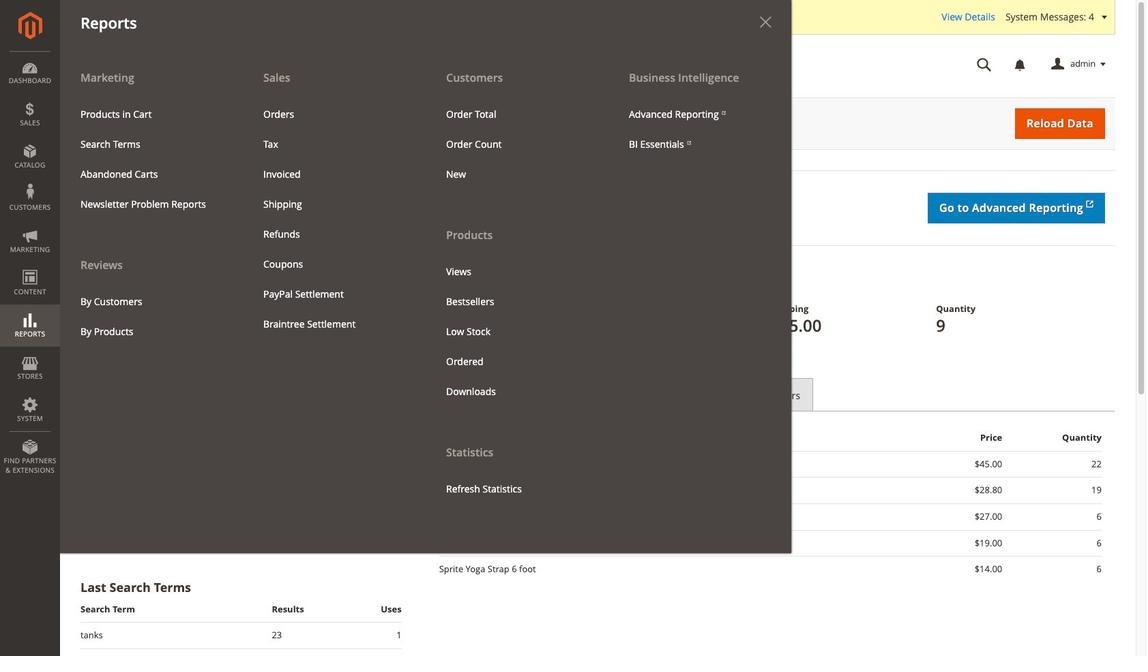 Task type: locate. For each thing, give the bounding box(es) containing it.
menu bar
[[0, 0, 791, 554]]

magento admin panel image
[[18, 12, 42, 40]]

menu
[[60, 63, 791, 554], [60, 63, 243, 347], [426, 63, 609, 504], [70, 99, 233, 220], [253, 99, 415, 340], [436, 99, 598, 189], [619, 99, 781, 159], [436, 257, 598, 407], [70, 287, 233, 347]]



Task type: vqa. For each thing, say whether or not it's contained in the screenshot.
menu bar
yes



